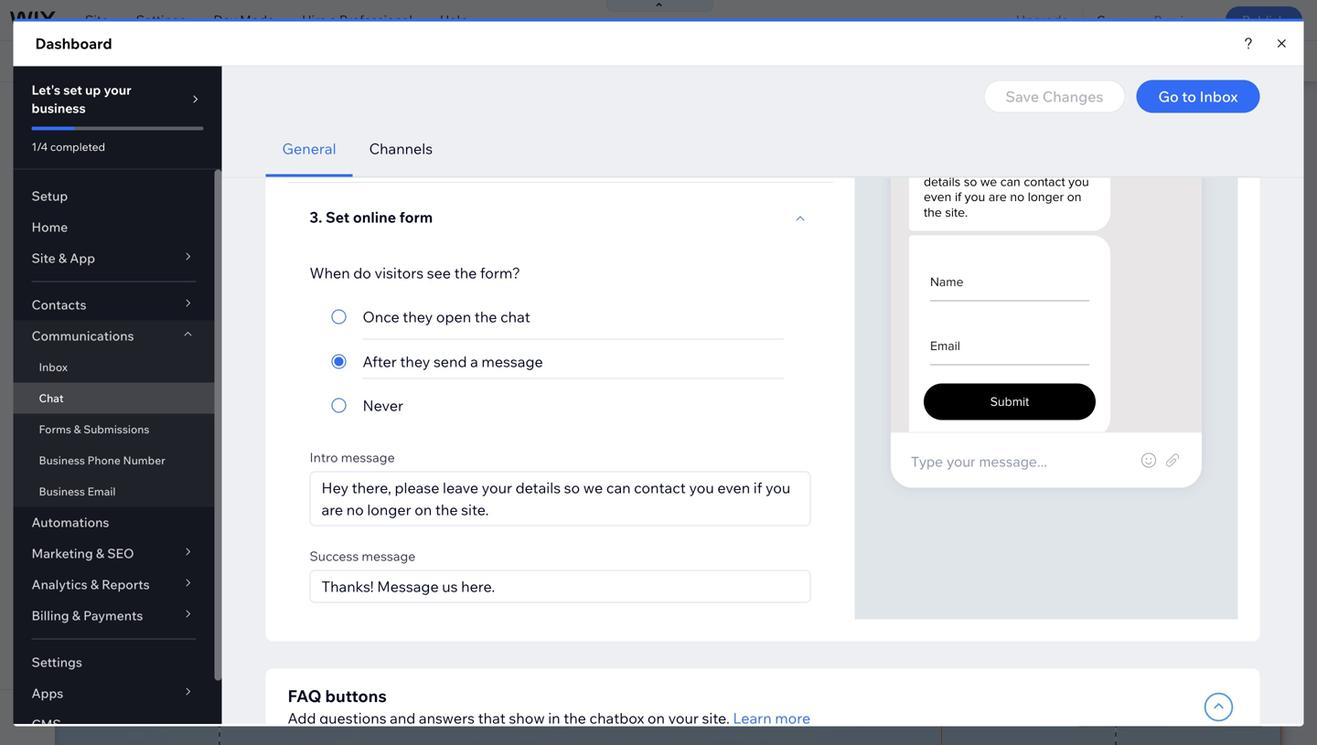 Task type: vqa. For each thing, say whether or not it's contained in the screenshot.
the and
no



Task type: describe. For each thing, give the bounding box(es) containing it.
upgrade
[[1016, 12, 1069, 28]]

preview
[[1154, 12, 1201, 28]]

open
[[1034, 209, 1068, 225]]

100%
[[1087, 53, 1120, 69]]

tools
[[1172, 53, 1203, 69]]

connect
[[490, 53, 541, 69]]

your
[[544, 53, 571, 69]]

publish button
[[1226, 6, 1303, 34]]

dev mode
[[214, 12, 274, 28]]

preview button
[[1140, 0, 1215, 40]]

inbox
[[1071, 209, 1104, 225]]



Task type: locate. For each thing, give the bounding box(es) containing it.
settings
[[136, 12, 186, 28], [954, 209, 1004, 225]]

tools button
[[1133, 41, 1220, 81]]

1 vertical spatial settings
[[954, 209, 1004, 225]]

site
[[85, 12, 109, 28]]

search
[[1259, 53, 1301, 69]]

hire a professional
[[302, 12, 412, 28]]

dev
[[214, 12, 237, 28]]

professional
[[339, 12, 412, 28]]

0 vertical spatial settings
[[136, 12, 186, 28]]

wix
[[181, 116, 208, 134]]

hire
[[302, 12, 327, 28]]

help
[[440, 12, 468, 28]]

settings left dev
[[136, 12, 186, 28]]

home
[[69, 53, 105, 69]]

domain
[[574, 53, 620, 69]]

chat
[[211, 116, 245, 134]]

https://www.wix.com/mysite
[[315, 53, 482, 69]]

100% button
[[1058, 41, 1132, 81]]

search button
[[1221, 41, 1317, 81]]

settings left open
[[954, 209, 1004, 225]]

1 horizontal spatial settings
[[954, 209, 1004, 225]]

https://www.wix.com/mysite connect your domain
[[315, 53, 620, 69]]

publish
[[1242, 12, 1286, 28]]

a
[[330, 12, 337, 28]]

open inbox
[[1034, 209, 1104, 225]]

save button
[[1084, 0, 1140, 40]]

mode
[[240, 12, 274, 28]]

0 horizontal spatial settings
[[136, 12, 186, 28]]

wix chat
[[181, 116, 245, 134]]

save
[[1097, 12, 1126, 28]]



